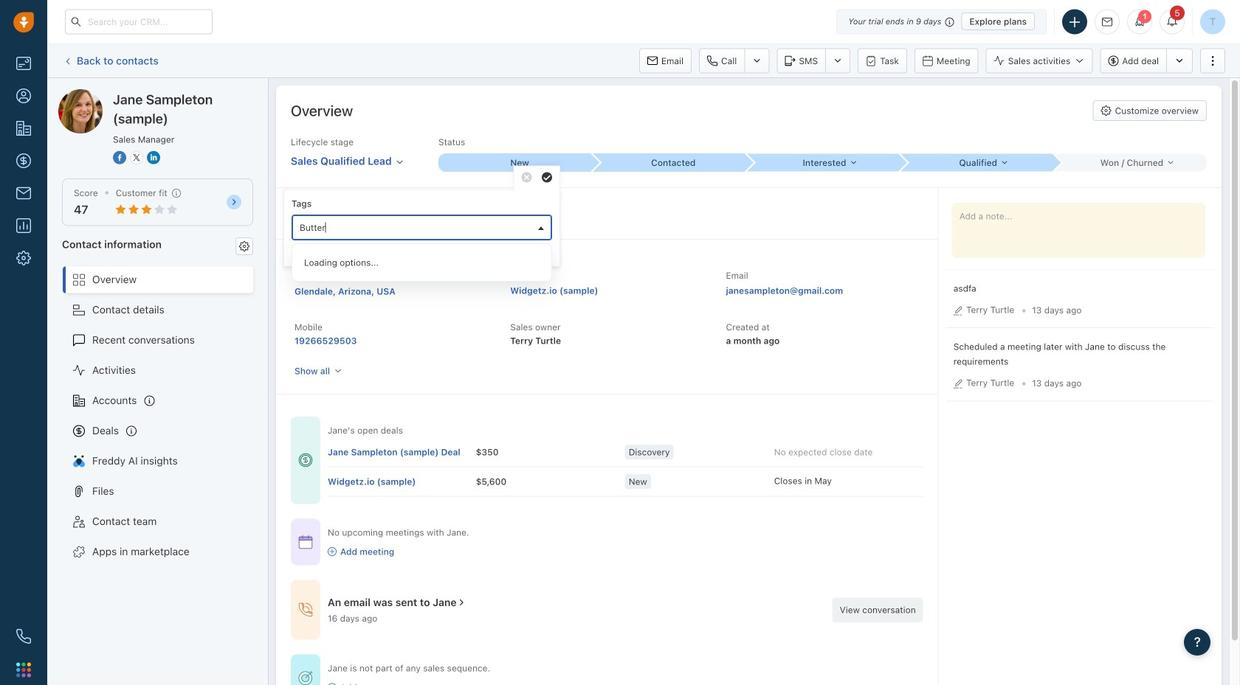 Task type: vqa. For each thing, say whether or not it's contained in the screenshot.
mng settings 'icon'
yes



Task type: describe. For each thing, give the bounding box(es) containing it.
Search your CRM... text field
[[65, 9, 213, 34]]

cell for first row from the top of the page
[[328, 438, 476, 467]]

1 row from the top
[[328, 438, 923, 467]]

cell for first row from the bottom of the page
[[328, 468, 476, 496]]

2 row from the top
[[328, 467, 923, 497]]

Click to select search field
[[296, 220, 533, 235]]



Task type: locate. For each thing, give the bounding box(es) containing it.
1 vertical spatial cell
[[328, 468, 476, 496]]

phone image
[[16, 630, 31, 644]]

container_wx8msf4aqz5i3rn1 image
[[298, 535, 313, 550], [328, 548, 337, 557], [457, 598, 467, 608], [298, 603, 313, 618]]

phone element
[[9, 622, 38, 652]]

row group
[[328, 438, 923, 497]]

0 vertical spatial cell
[[328, 438, 476, 467]]

container_wx8msf4aqz5i3rn1 image
[[298, 453, 313, 468], [298, 671, 313, 686], [328, 684, 337, 686]]

mng settings image
[[239, 241, 249, 252]]

row
[[328, 438, 923, 467], [328, 467, 923, 497]]

2 cell from the top
[[328, 468, 476, 496]]

option
[[298, 250, 545, 275]]

1 cell from the top
[[328, 438, 476, 467]]

cell
[[328, 438, 476, 467], [328, 468, 476, 496]]

send email image
[[1102, 17, 1112, 27]]

freshworks switcher image
[[16, 663, 31, 678]]



